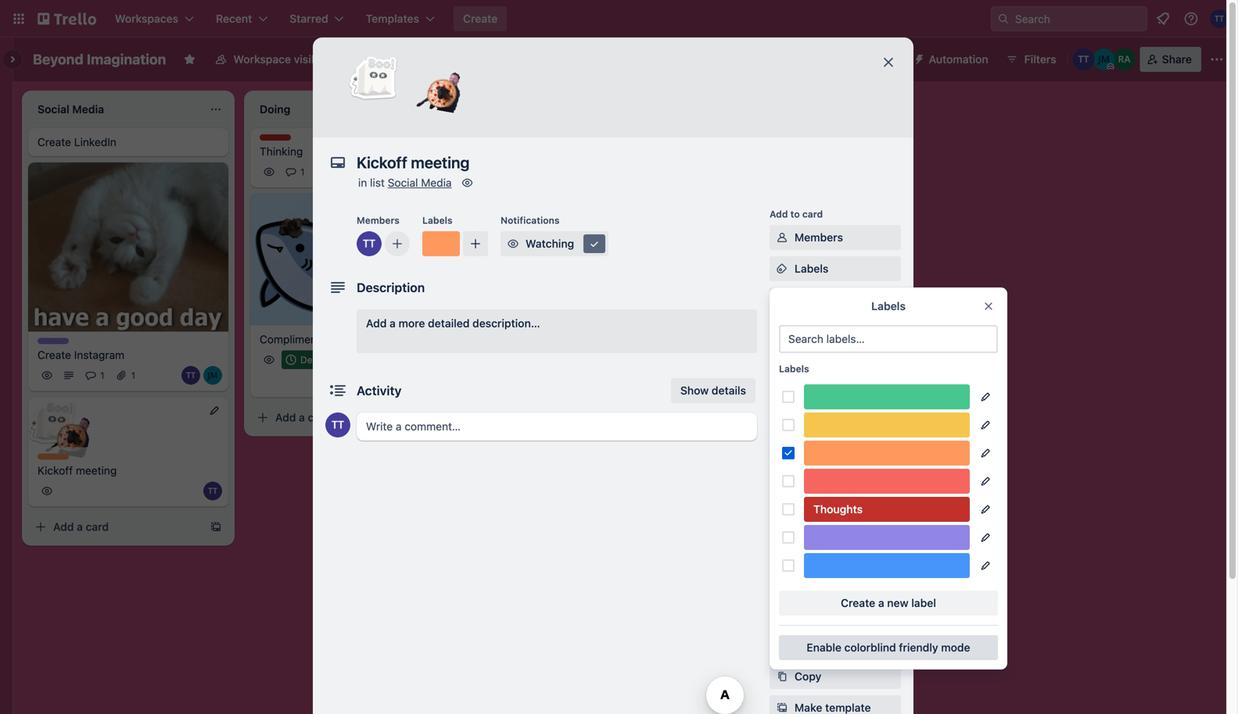 Task type: describe. For each thing, give the bounding box(es) containing it.
in list social media
[[358, 176, 452, 189]]

sm image right social media link
[[460, 175, 475, 191]]

add power-ups link
[[770, 476, 901, 501]]

social inside the social media button
[[795, 546, 826, 558]]

workspace visible
[[233, 53, 327, 66]]

details
[[712, 384, 746, 397]]

show menu image
[[1209, 52, 1225, 67]]

add to card
[[770, 209, 823, 220]]

button
[[818, 577, 852, 590]]

add a more detailed description…
[[366, 317, 540, 330]]

1 horizontal spatial members
[[795, 231, 843, 244]]

attachment button
[[770, 350, 901, 375]]

1 horizontal spatial color: orange, title: none image
[[422, 232, 460, 257]]

pete ghost image
[[348, 53, 398, 103]]

1 vertical spatial ups
[[802, 459, 821, 470]]

color: green, title: none image
[[804, 385, 970, 410]]

show details
[[680, 384, 746, 397]]

1 vertical spatial power-ups
[[770, 459, 821, 470]]

back to home image
[[38, 6, 96, 31]]

power-ups inside button
[[837, 53, 894, 66]]

add button button
[[770, 571, 901, 596]]

compliment
[[260, 333, 321, 346]]

sm image for members
[[774, 230, 790, 246]]

beyond
[[33, 51, 83, 68]]

add inside button
[[795, 577, 815, 590]]

create for create
[[463, 12, 498, 25]]

close popover image
[[982, 300, 995, 313]]

watching
[[526, 237, 574, 250]]

a for create from template… image's add a card button
[[299, 411, 305, 424]]

0 vertical spatial members
[[357, 215, 400, 226]]

meeting
[[76, 465, 117, 478]]

sm image for copy
[[774, 670, 790, 685]]

actions
[[770, 617, 804, 628]]

dates button
[[770, 319, 901, 344]]

beyond imagination
[[33, 51, 166, 68]]

dates
[[795, 325, 825, 338]]

2 vertical spatial ups
[[855, 481, 876, 494]]

compliment the chef
[[260, 333, 367, 346]]

0 horizontal spatial automation
[[770, 522, 823, 533]]

add a card for create from template… image
[[275, 411, 331, 424]]

list
[[370, 176, 385, 189]]

board link
[[340, 47, 406, 72]]

new
[[887, 597, 909, 610]]

0 horizontal spatial create from template… image
[[210, 521, 222, 534]]

sm image down notifications
[[505, 236, 521, 252]]

custom fields
[[795, 419, 868, 432]]

to
[[791, 209, 800, 220]]

create for create a new label
[[841, 597, 875, 610]]

activity
[[357, 384, 402, 399]]

copy link
[[770, 665, 901, 690]]

friendly
[[899, 642, 938, 655]]

primary element
[[0, 0, 1238, 38]]

imagination
[[87, 51, 166, 68]]

automation inside button
[[929, 53, 988, 66]]

thoughts thinking
[[260, 135, 303, 158]]

social media button
[[770, 540, 901, 565]]

kickoff meeting
[[38, 465, 117, 478]]

checklist image
[[774, 293, 790, 308]]

0 horizontal spatial social
[[388, 176, 418, 189]]

card for the left create from template… icon
[[86, 521, 109, 534]]

jeremy miller (jeremymiller198) image
[[404, 373, 422, 391]]

add a card button for the left create from template… icon
[[28, 515, 203, 540]]

automation button
[[907, 47, 998, 72]]

2 vertical spatial terry turtle (terryturtle) image
[[181, 367, 200, 385]]

1 vertical spatial power-
[[770, 459, 802, 470]]

cover link
[[770, 382, 901, 407]]

colorblind
[[844, 642, 896, 655]]

create instagram link
[[38, 348, 219, 363]]

kickoff meeting link
[[38, 464, 219, 479]]

more
[[399, 317, 425, 330]]

2 vertical spatial power-
[[818, 481, 855, 494]]

0 vertical spatial media
[[421, 176, 452, 189]]

jeremy miller (jeremymiller198) image for the bottommost terry turtle (terryturtle) image
[[203, 367, 222, 385]]

a inside create a new label button
[[878, 597, 884, 610]]

fields
[[838, 419, 868, 432]]

add a more detailed description… link
[[357, 310, 757, 354]]

thoughts for thoughts
[[813, 503, 863, 516]]

a left more
[[390, 317, 396, 330]]

Search labels… text field
[[779, 325, 998, 354]]

notifications
[[501, 215, 560, 226]]

kickoff
[[38, 465, 73, 478]]

star or unstar board image
[[183, 53, 196, 66]]

a for the left create from template… icon add a card button
[[77, 521, 83, 534]]

workspace
[[233, 53, 291, 66]]

members link
[[770, 225, 901, 250]]

move
[[795, 639, 823, 652]]

edit card image
[[208, 405, 221, 417]]

create for create linkedin
[[38, 136, 71, 149]]

2 horizontal spatial 1
[[300, 167, 305, 178]]

share
[[1162, 53, 1192, 66]]

dec 31
[[300, 355, 331, 366]]

ups inside button
[[874, 53, 894, 66]]

labels down members link
[[795, 262, 829, 275]]

thinking
[[260, 145, 303, 158]]

add up chef
[[366, 317, 387, 330]]

create for create instagram
[[38, 349, 71, 362]]

chef
[[343, 333, 367, 346]]

terry turtle (terryturtle) image inside primary 'element'
[[1210, 9, 1229, 28]]

media inside button
[[829, 546, 860, 558]]



Task type: locate. For each thing, give the bounding box(es) containing it.
31
[[320, 355, 331, 366]]

add down kickoff
[[53, 521, 74, 534]]

add a card down kickoff meeting
[[53, 521, 109, 534]]

labels link
[[770, 257, 901, 282]]

create inside create button
[[463, 12, 498, 25]]

in
[[358, 176, 367, 189]]

1 horizontal spatial ruby anderson (rubyanderson7) image
[[1114, 48, 1135, 70]]

add a card down dec 31 "option" on the left of the page
[[275, 411, 331, 424]]

1 down create instagram link at left
[[131, 371, 135, 381]]

color: purple, title: none image
[[38, 338, 69, 345]]

add power-ups
[[795, 481, 876, 494]]

add a card for the left create from template… icon
[[53, 521, 109, 534]]

terry turtle (terryturtle) image down create instagram link at left
[[181, 367, 200, 385]]

0 vertical spatial color: bold red, title: "thoughts" element
[[260, 135, 303, 146]]

social media link
[[388, 176, 452, 189]]

0 notifications image
[[1154, 9, 1172, 28]]

add down custom
[[795, 481, 815, 494]]

sm image for move
[[774, 638, 790, 654]]

sm image down add to card on the top right
[[774, 230, 790, 246]]

cover
[[795, 388, 825, 400]]

create a new label
[[841, 597, 936, 610]]

power- inside button
[[837, 53, 874, 66]]

0 vertical spatial ups
[[874, 53, 894, 66]]

0 vertical spatial power-
[[837, 53, 874, 66]]

1 vertical spatial thoughts
[[813, 503, 863, 516]]

add a card button down activity
[[250, 406, 426, 431]]

1 vertical spatial ruby anderson (rubyanderson7) image
[[426, 373, 444, 391]]

1 horizontal spatial 1
[[131, 371, 135, 381]]

sm image right watching
[[587, 236, 602, 252]]

card right 'to'
[[802, 209, 823, 220]]

Board name text field
[[25, 47, 174, 72]]

share button
[[1140, 47, 1201, 72]]

1 horizontal spatial thoughts
[[813, 503, 863, 516]]

0 vertical spatial automation
[[929, 53, 988, 66]]

ups left the 'automation' button at the right of the page
[[874, 53, 894, 66]]

a for right create from template… icon add a card button
[[521, 308, 527, 321]]

sm image inside 'cover' link
[[774, 386, 790, 402]]

labels
[[422, 215, 453, 226], [795, 262, 829, 275], [871, 300, 906, 313], [779, 364, 809, 375]]

sm image
[[907, 47, 929, 69], [774, 230, 790, 246], [774, 386, 790, 402], [774, 638, 790, 654], [774, 670, 790, 685]]

color: bold red, title: "thoughts" element
[[260, 135, 303, 146], [804, 497, 970, 523]]

create button
[[454, 6, 507, 31]]

labels up search labels… text box
[[871, 300, 906, 313]]

Search field
[[991, 6, 1147, 31]]

1 vertical spatial automation
[[770, 522, 823, 533]]

color: purple, title: none image
[[804, 526, 970, 551]]

create inside create a new label button
[[841, 597, 875, 610]]

0 horizontal spatial color: orange, title: none image
[[38, 454, 69, 460]]

1 vertical spatial jeremy miller (jeremymiller198) image
[[203, 367, 222, 385]]

show
[[680, 384, 709, 397]]

sm image for cover
[[774, 386, 790, 402]]

sm image inside move link
[[774, 638, 790, 654]]

color: blue, title: none image
[[804, 554, 970, 579]]

search image
[[997, 13, 1010, 25]]

enable colorblind friendly mode button
[[779, 636, 998, 661]]

labels up cover
[[779, 364, 809, 375]]

add a card button down watching button
[[472, 302, 648, 327]]

create inside create linkedin link
[[38, 136, 71, 149]]

sm image down actions
[[774, 638, 790, 654]]

a left new
[[878, 597, 884, 610]]

1 vertical spatial add a card button
[[250, 406, 426, 431]]

add left button
[[795, 577, 815, 590]]

a down kickoff meeting
[[77, 521, 83, 534]]

terry turtle (terryturtle) image
[[1210, 9, 1229, 28], [382, 373, 400, 391], [325, 413, 350, 438], [203, 482, 222, 501]]

filters
[[1024, 53, 1056, 66]]

create
[[463, 12, 498, 25], [38, 136, 71, 149], [38, 349, 71, 362], [841, 597, 875, 610]]

board
[[366, 53, 397, 66]]

create instagram
[[38, 349, 124, 362]]

1 horizontal spatial automation
[[929, 53, 988, 66]]

1 vertical spatial members
[[795, 231, 843, 244]]

automation left filters button
[[929, 53, 988, 66]]

create a new label button
[[779, 591, 998, 616]]

workspace visible button
[[205, 47, 336, 72]]

add a card button
[[472, 302, 648, 327], [250, 406, 426, 431], [28, 515, 203, 540]]

1 vertical spatial terry turtle (terryturtle) image
[[357, 232, 382, 257]]

ups up the add power-ups
[[802, 459, 821, 470]]

sm image inside labels link
[[774, 261, 790, 277]]

social
[[388, 176, 418, 189], [795, 546, 826, 558]]

thoughts inside 'thoughts thinking'
[[260, 135, 303, 146]]

terry turtle (terryturtle) image
[[1073, 48, 1095, 70], [357, 232, 382, 257], [181, 367, 200, 385]]

sm image inside the 'automation' button
[[907, 47, 929, 69]]

0 vertical spatial create from template… image
[[654, 309, 666, 321]]

1 vertical spatial create from template… image
[[210, 521, 222, 534]]

custom fields button
[[770, 418, 901, 433]]

0 horizontal spatial power-ups
[[770, 459, 821, 470]]

dec
[[300, 355, 318, 366]]

1 vertical spatial color: bold red, title: "thoughts" element
[[804, 497, 970, 523]]

ruby anderson (rubyanderson7) image right jeremy miller (jeremymiller198) image
[[426, 373, 444, 391]]

1 vertical spatial add a card
[[275, 411, 331, 424]]

watching button
[[501, 232, 609, 257]]

0 horizontal spatial add a card
[[53, 521, 109, 534]]

add a card button for create from template… image
[[250, 406, 426, 431]]

add down dec 31 "option" on the left of the page
[[275, 411, 296, 424]]

jeremy miller (jeremymiller198) image for the rightmost terry turtle (terryturtle) image
[[1093, 48, 1115, 70]]

sm image inside members link
[[774, 230, 790, 246]]

members
[[357, 215, 400, 226], [795, 231, 843, 244]]

thoughts for thoughts thinking
[[260, 135, 303, 146]]

jeremy miller (jeremymiller198) image
[[1093, 48, 1115, 70], [203, 367, 222, 385]]

0 vertical spatial jeremy miller (jeremymiller198) image
[[1093, 48, 1115, 70]]

0 vertical spatial thoughts
[[260, 135, 303, 146]]

0 horizontal spatial thoughts
[[260, 135, 303, 146]]

sm image down copy link at the bottom
[[774, 701, 790, 715]]

ruby anderson (rubyanderson7) image
[[1114, 48, 1135, 70], [426, 373, 444, 391]]

1 down instagram
[[100, 371, 104, 381]]

1 horizontal spatial add a card button
[[250, 406, 426, 431]]

compliment the chef link
[[260, 332, 441, 348]]

1 horizontal spatial terry turtle (terryturtle) image
[[357, 232, 382, 257]]

0 vertical spatial ruby anderson (rubyanderson7) image
[[1114, 48, 1135, 70]]

add right detailed
[[497, 308, 518, 321]]

1 horizontal spatial power-ups
[[837, 53, 894, 66]]

color: orange, title: none image
[[804, 441, 970, 466]]

2 horizontal spatial add a card button
[[472, 302, 648, 327]]

ruby anderson (rubyanderson7) image left share button
[[1114, 48, 1135, 70]]

automation up "social media"
[[770, 522, 823, 533]]

members up add members to card "icon"
[[357, 215, 400, 226]]

color: red, title: none image
[[804, 469, 970, 494]]

add a card button for right create from template… icon
[[472, 302, 648, 327]]

enable colorblind friendly mode
[[807, 642, 970, 655]]

enable
[[807, 642, 842, 655]]

0 vertical spatial add a card
[[497, 308, 553, 321]]

create linkedin
[[38, 136, 116, 149]]

add a card for right create from template… icon
[[497, 308, 553, 321]]

Write a comment text field
[[357, 413, 757, 441]]

thinking link
[[260, 144, 441, 160]]

sm image up checklist image
[[774, 261, 790, 277]]

card for create from template… image
[[308, 411, 331, 424]]

move link
[[770, 634, 901, 659]]

sm image for automation
[[907, 47, 929, 69]]

0 horizontal spatial terry turtle (terryturtle) image
[[181, 367, 200, 385]]

None text field
[[349, 149, 865, 177]]

automation
[[929, 53, 988, 66], [770, 522, 823, 533]]

copy
[[795, 671, 822, 684]]

ups
[[874, 53, 894, 66], [802, 459, 821, 470], [855, 481, 876, 494]]

create linkedin link
[[38, 135, 219, 150]]

0 horizontal spatial members
[[357, 215, 400, 226]]

2 vertical spatial add a card button
[[28, 515, 203, 540]]

sm image left cover
[[774, 386, 790, 402]]

jeremy miller (jeremymiller198) image up edit card icon
[[203, 367, 222, 385]]

custom
[[795, 419, 835, 432]]

1 vertical spatial media
[[829, 546, 860, 558]]

color: orange, title: none image
[[422, 232, 460, 257], [38, 454, 69, 460]]

filters button
[[1001, 47, 1061, 72]]

add left 'to'
[[770, 209, 788, 220]]

0 horizontal spatial ruby anderson (rubyanderson7) image
[[426, 373, 444, 391]]

color: orange, title: none image right add members to card "icon"
[[422, 232, 460, 257]]

terry turtle (terryturtle) image down 'search' "field" at the top right
[[1073, 48, 1095, 70]]

power-
[[837, 53, 874, 66], [770, 459, 802, 470], [818, 481, 855, 494]]

open information menu image
[[1183, 11, 1199, 27]]

sm image left copy
[[774, 670, 790, 685]]

thoughts
[[260, 135, 303, 146], [813, 503, 863, 516]]

color: orange, title: none image up kickoff
[[38, 454, 69, 460]]

linkedin
[[74, 136, 116, 149]]

add button
[[795, 577, 852, 590]]

add members to card image
[[391, 236, 404, 252]]

1 horizontal spatial add a card
[[275, 411, 331, 424]]

create inside create instagram link
[[38, 349, 71, 362]]

0 vertical spatial social
[[388, 176, 418, 189]]

0 horizontal spatial add a card button
[[28, 515, 203, 540]]

a down watching
[[521, 308, 527, 321]]

2 horizontal spatial terry turtle (terryturtle) image
[[1073, 48, 1095, 70]]

label
[[911, 597, 936, 610]]

labels down social media link
[[422, 215, 453, 226]]

mode
[[941, 642, 970, 655]]

the
[[324, 333, 340, 346]]

add a card down watching
[[497, 308, 553, 321]]

terry turtle (terryturtle) image left add members to card "icon"
[[357, 232, 382, 257]]

power-ups
[[837, 53, 894, 66], [770, 459, 821, 470]]

a down dec 31 "option" on the left of the page
[[299, 411, 305, 424]]

color: yellow, title: none image
[[804, 413, 970, 438]]

0 horizontal spatial color: bold red, title: "thoughts" element
[[260, 135, 303, 146]]

attachment
[[795, 356, 855, 369]]

0 vertical spatial color: orange, title: none image
[[422, 232, 460, 257]]

social right list
[[388, 176, 418, 189]]

card down watching
[[530, 308, 553, 321]]

0 horizontal spatial jeremy miller (jeremymiller198) image
[[203, 367, 222, 385]]

card down meeting
[[86, 521, 109, 534]]

1 vertical spatial social
[[795, 546, 826, 558]]

description…
[[473, 317, 540, 330]]

ups down color: orange, title: none image
[[855, 481, 876, 494]]

card for right create from template… icon
[[530, 308, 553, 321]]

social media
[[795, 546, 860, 558]]

0 vertical spatial add a card button
[[472, 302, 648, 327]]

Dec 31 checkbox
[[282, 351, 335, 370]]

media
[[421, 176, 452, 189], [829, 546, 860, 558]]

sm image right the power-ups button
[[907, 47, 929, 69]]

power-ups button
[[806, 47, 904, 72]]

add a card button down "kickoff meeting" link
[[28, 515, 203, 540]]

instagram
[[74, 349, 124, 362]]

create from template… image
[[432, 412, 444, 424]]

social up add button on the right bottom of page
[[795, 546, 826, 558]]

2 vertical spatial add a card
[[53, 521, 109, 534]]

1
[[300, 167, 305, 178], [100, 371, 104, 381], [131, 371, 135, 381]]

1 horizontal spatial media
[[829, 546, 860, 558]]

sm image inside copy link
[[774, 670, 790, 685]]

show details link
[[671, 379, 756, 404]]

1 horizontal spatial social
[[795, 546, 826, 558]]

0 vertical spatial terry turtle (terryturtle) image
[[1073, 48, 1095, 70]]

card down dec 31
[[308, 411, 331, 424]]

0 horizontal spatial 1
[[100, 371, 104, 381]]

description
[[357, 280, 425, 295]]

1 horizontal spatial jeremy miller (jeremymiller198) image
[[1093, 48, 1115, 70]]

jeremy miller (jeremymiller198) image down 'search' "field" at the top right
[[1093, 48, 1115, 70]]

0 vertical spatial power-ups
[[837, 53, 894, 66]]

1 vertical spatial color: orange, title: none image
[[38, 454, 69, 460]]

detailed
[[428, 317, 470, 330]]

card
[[802, 209, 823, 220], [530, 308, 553, 321], [308, 411, 331, 424], [86, 521, 109, 534]]

media right list
[[421, 176, 452, 189]]

create from template… image
[[654, 309, 666, 321], [210, 521, 222, 534]]

add
[[770, 209, 788, 220], [497, 308, 518, 321], [366, 317, 387, 330], [275, 411, 296, 424], [795, 481, 815, 494], [53, 521, 74, 534], [795, 577, 815, 590]]

0 horizontal spatial media
[[421, 176, 452, 189]]

visible
[[294, 53, 327, 66]]

1 horizontal spatial color: bold red, title: "thoughts" element
[[804, 497, 970, 523]]

members down add to card on the top right
[[795, 231, 843, 244]]

1 down thinking
[[300, 167, 305, 178]]

a
[[521, 308, 527, 321], [390, 317, 396, 330], [299, 411, 305, 424], [77, 521, 83, 534], [878, 597, 884, 610]]

media up button
[[829, 546, 860, 558]]

sm image
[[460, 175, 475, 191], [505, 236, 521, 252], [587, 236, 602, 252], [774, 261, 790, 277], [774, 701, 790, 715]]

2 horizontal spatial add a card
[[497, 308, 553, 321]]

1 horizontal spatial create from template… image
[[654, 309, 666, 321]]



Task type: vqa. For each thing, say whether or not it's contained in the screenshot.
explore plans BUTTON
no



